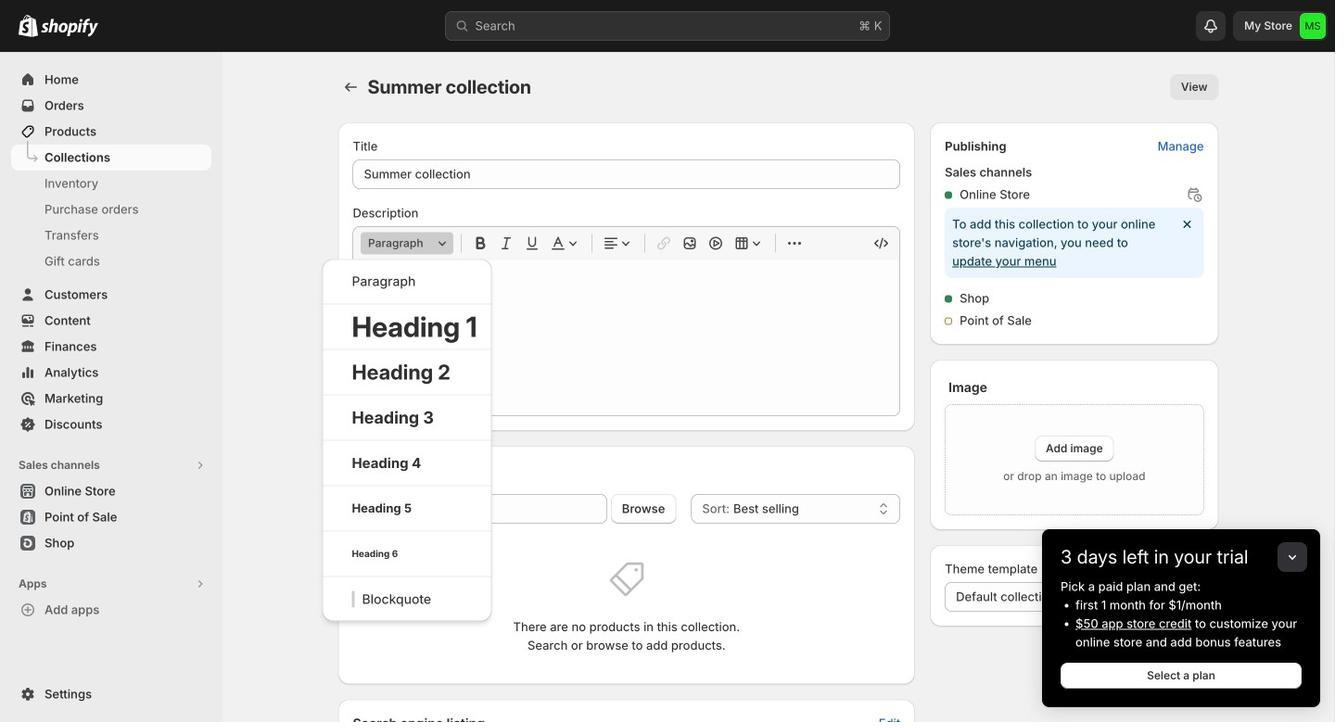 Task type: describe. For each thing, give the bounding box(es) containing it.
0 horizontal spatial shopify image
[[19, 15, 38, 37]]

1 horizontal spatial shopify image
[[41, 18, 98, 37]]

Search products text field
[[383, 494, 607, 524]]

e.g. Summer collection, Under $100, Staff picks text field
[[353, 160, 901, 189]]

no products image
[[608, 561, 646, 598]]



Task type: vqa. For each thing, say whether or not it's contained in the screenshot.
purchase
no



Task type: locate. For each thing, give the bounding box(es) containing it.
shopify image
[[19, 15, 38, 37], [41, 18, 98, 37]]

status
[[945, 208, 1205, 278]]

my store image
[[1301, 13, 1327, 39]]



